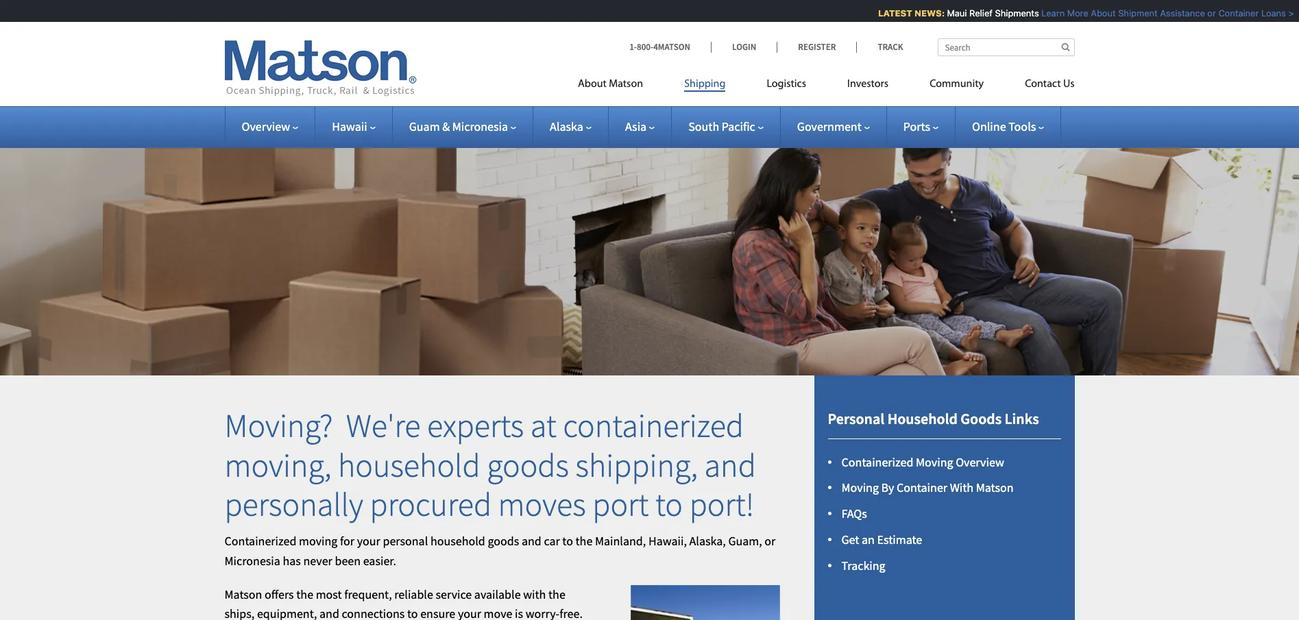 Task type: vqa. For each thing, say whether or not it's contained in the screenshot.
ships
no



Task type: describe. For each thing, give the bounding box(es) containing it.
at
[[530, 405, 557, 446]]

search image
[[1062, 43, 1070, 51]]

most
[[316, 587, 342, 602]]

is
[[515, 606, 523, 620]]

about matson link
[[578, 72, 664, 100]]

register
[[798, 41, 836, 53]]

alaska link
[[550, 119, 592, 134]]

household for personal
[[430, 533, 485, 549]]

blue matson logo with ocean, shipping, truck, rail and logistics written beneath it. image
[[225, 40, 416, 97]]

connections
[[342, 606, 405, 620]]

alaska
[[550, 119, 583, 134]]

move
[[484, 606, 512, 620]]

containerized
[[563, 405, 744, 446]]

guam,
[[728, 533, 762, 549]]

latest
[[872, 8, 907, 19]]

hawaii
[[332, 119, 367, 134]]

800-
[[637, 41, 653, 53]]

south pacific link
[[688, 119, 764, 134]]

faqs
[[842, 506, 867, 522]]

overview inside personal household goods links section
[[956, 454, 1004, 470]]

containerized moving for your personal household goods and car to the mainland, hawaii, alaska, guam, or micronesia has never been easier.
[[225, 533, 776, 569]]

matson inside top menu navigation
[[609, 79, 643, 90]]

goods
[[961, 409, 1002, 429]]

track
[[878, 41, 903, 53]]

1 horizontal spatial the
[[548, 587, 565, 602]]

about inside top menu navigation
[[578, 79, 607, 90]]

guam & micronesia link
[[409, 119, 516, 134]]

contact us
[[1025, 79, 1075, 90]]

offers
[[265, 587, 294, 602]]

ports link
[[903, 119, 939, 134]]

household for moving,
[[338, 445, 480, 486]]

to inside matson offers the most frequent, reliable service available with the ships, equipment, and connections to ensure your move is worry-free.
[[407, 606, 418, 620]]

learn
[[1036, 8, 1059, 19]]

and inside "moving?  we're experts at containerized moving, household goods shipping, and personally procured moves port to port!"
[[704, 445, 756, 486]]

tracking
[[842, 558, 886, 574]]

online tools link
[[972, 119, 1044, 134]]

free.
[[560, 606, 583, 620]]

personal
[[828, 409, 885, 429]]

0 horizontal spatial moving
[[842, 480, 879, 496]]

online
[[972, 119, 1006, 134]]

Search search field
[[938, 38, 1075, 56]]

procured
[[370, 484, 492, 525]]

personally
[[225, 484, 363, 525]]

learn more about shipment assistance or container loans > link
[[1036, 8, 1288, 19]]

1 horizontal spatial or
[[1202, 8, 1210, 19]]

login link
[[711, 41, 777, 53]]

get
[[842, 532, 859, 548]]

personal household goods links section
[[797, 376, 1092, 620]]

shipment
[[1112, 8, 1152, 19]]

moving
[[299, 533, 338, 549]]

pacific
[[722, 119, 755, 134]]

an
[[862, 532, 875, 548]]

with
[[523, 587, 546, 602]]

moving?
[[225, 405, 333, 446]]

mainland,
[[595, 533, 646, 549]]

0 horizontal spatial the
[[296, 587, 313, 602]]

service
[[436, 587, 472, 602]]

household
[[888, 409, 958, 429]]

to inside containerized moving for your personal household goods and car to the mainland, hawaii, alaska, guam, or micronesia has never been easier.
[[562, 533, 573, 549]]

car
[[544, 533, 560, 549]]

easier.
[[363, 553, 396, 569]]

government link
[[797, 119, 870, 134]]

by
[[881, 480, 894, 496]]

and inside matson offers the most frequent, reliable service available with the ships, equipment, and connections to ensure your move is worry-free.
[[319, 606, 339, 620]]

>
[[1283, 8, 1288, 19]]

contact
[[1025, 79, 1061, 90]]

been
[[335, 553, 361, 569]]

4matson
[[653, 41, 690, 53]]

0 vertical spatial micronesia
[[452, 119, 508, 134]]

container inside personal household goods links section
[[897, 480, 948, 496]]

links
[[1005, 409, 1039, 429]]

asia link
[[625, 119, 655, 134]]

and inside containerized moving for your personal household goods and car to the mainland, hawaii, alaska, guam, or micronesia has never been easier.
[[522, 533, 541, 549]]

goods for and
[[488, 533, 519, 549]]

personal
[[383, 533, 428, 549]]

estimate
[[877, 532, 922, 548]]

moving by container with matson
[[842, 480, 1014, 496]]

has
[[283, 553, 301, 569]]

shipping link
[[664, 72, 746, 100]]

government
[[797, 119, 862, 134]]

to inside "moving?  we're experts at containerized moving, household goods shipping, and personally procured moves port to port!"
[[655, 484, 683, 525]]

asia
[[625, 119, 647, 134]]

hawaii,
[[649, 533, 687, 549]]



Task type: locate. For each thing, give the bounding box(es) containing it.
the right with
[[548, 587, 565, 602]]

0 horizontal spatial your
[[357, 533, 380, 549]]

the inside containerized moving for your personal household goods and car to the mainland, hawaii, alaska, guam, or micronesia has never been easier.
[[576, 533, 593, 549]]

1 horizontal spatial overview
[[956, 454, 1004, 470]]

family sitting in living room among boxes and preparing to ship household goods with matson. image
[[0, 126, 1299, 376]]

track link
[[857, 41, 903, 53]]

and
[[704, 445, 756, 486], [522, 533, 541, 549], [319, 606, 339, 620]]

maui
[[941, 8, 961, 19]]

investors link
[[827, 72, 909, 100]]

0 horizontal spatial micronesia
[[225, 553, 280, 569]]

1 horizontal spatial to
[[562, 533, 573, 549]]

1 vertical spatial micronesia
[[225, 553, 280, 569]]

containerized for containerized moving overview
[[842, 454, 913, 470]]

0 horizontal spatial or
[[765, 533, 776, 549]]

about right "more"
[[1085, 8, 1110, 19]]

micronesia left has
[[225, 553, 280, 569]]

community
[[930, 79, 984, 90]]

0 horizontal spatial matson
[[225, 587, 262, 602]]

for
[[340, 533, 354, 549]]

0 vertical spatial and
[[704, 445, 756, 486]]

1 vertical spatial overview
[[956, 454, 1004, 470]]

login
[[732, 41, 756, 53]]

worry-
[[526, 606, 560, 620]]

more
[[1061, 8, 1083, 19]]

1-
[[629, 41, 637, 53]]

1 vertical spatial about
[[578, 79, 607, 90]]

about up alaska link
[[578, 79, 607, 90]]

faqs link
[[842, 506, 867, 522]]

ships,
[[225, 606, 255, 620]]

household inside "moving?  we're experts at containerized moving, household goods shipping, and personally procured moves port to port!"
[[338, 445, 480, 486]]

the
[[576, 533, 593, 549], [296, 587, 313, 602], [548, 587, 565, 602]]

or right guam,
[[765, 533, 776, 549]]

to right car
[[562, 533, 573, 549]]

None search field
[[938, 38, 1075, 56]]

top menu navigation
[[578, 72, 1075, 100]]

1 horizontal spatial container
[[1213, 8, 1253, 19]]

contact us link
[[1004, 72, 1075, 100]]

get an estimate
[[842, 532, 922, 548]]

your
[[357, 533, 380, 549], [458, 606, 481, 620]]

matson
[[609, 79, 643, 90], [976, 480, 1014, 496], [225, 587, 262, 602]]

0 vertical spatial about
[[1085, 8, 1110, 19]]

about
[[1085, 8, 1110, 19], [578, 79, 607, 90]]

0 horizontal spatial about
[[578, 79, 607, 90]]

latest news: maui relief shipments learn more about shipment assistance or container loans >
[[872, 8, 1288, 19]]

with
[[950, 480, 974, 496]]

2 horizontal spatial the
[[576, 533, 593, 549]]

2 horizontal spatial to
[[655, 484, 683, 525]]

1 vertical spatial household
[[430, 533, 485, 549]]

available
[[474, 587, 521, 602]]

2 vertical spatial and
[[319, 606, 339, 620]]

matson up ships,
[[225, 587, 262, 602]]

goods inside containerized moving for your personal household goods and car to the mainland, hawaii, alaska, guam, or micronesia has never been easier.
[[488, 533, 519, 549]]

your right for
[[357, 533, 380, 549]]

household inside containerized moving for your personal household goods and car to the mainland, hawaii, alaska, guam, or micronesia has never been easier.
[[430, 533, 485, 549]]

matson inside personal household goods links section
[[976, 480, 1014, 496]]

moving by container with matson link
[[842, 480, 1014, 496]]

2 horizontal spatial and
[[704, 445, 756, 486]]

0 vertical spatial container
[[1213, 8, 1253, 19]]

0 horizontal spatial and
[[319, 606, 339, 620]]

0 vertical spatial or
[[1202, 8, 1210, 19]]

about matson
[[578, 79, 643, 90]]

moves
[[498, 484, 586, 525]]

0 horizontal spatial to
[[407, 606, 418, 620]]

containerized up the by
[[842, 454, 913, 470]]

micronesia inside containerized moving for your personal household goods and car to the mainland, hawaii, alaska, guam, or micronesia has never been easier.
[[225, 553, 280, 569]]

community link
[[909, 72, 1004, 100]]

2 vertical spatial matson
[[225, 587, 262, 602]]

1 vertical spatial your
[[458, 606, 481, 620]]

to up "hawaii,"
[[655, 484, 683, 525]]

0 vertical spatial matson
[[609, 79, 643, 90]]

1 vertical spatial and
[[522, 533, 541, 549]]

hawaii link
[[332, 119, 375, 134]]

your inside matson offers the most frequent, reliable service available with the ships, equipment, and connections to ensure your move is worry-free.
[[458, 606, 481, 620]]

1 horizontal spatial moving
[[916, 454, 953, 470]]

1 vertical spatial moving
[[842, 480, 879, 496]]

containerized moving overview
[[842, 454, 1004, 470]]

1 vertical spatial container
[[897, 480, 948, 496]]

container
[[1213, 8, 1253, 19], [897, 480, 948, 496]]

the right car
[[576, 533, 593, 549]]

your inside containerized moving for your personal household goods and car to the mainland, hawaii, alaska, guam, or micronesia has never been easier.
[[357, 533, 380, 549]]

ports
[[903, 119, 930, 134]]

shipments
[[989, 8, 1033, 19]]

1 horizontal spatial your
[[458, 606, 481, 620]]

1-800-4matson
[[629, 41, 690, 53]]

reliable
[[394, 587, 433, 602]]

2 horizontal spatial matson
[[976, 480, 1014, 496]]

0 horizontal spatial container
[[897, 480, 948, 496]]

0 vertical spatial your
[[357, 533, 380, 549]]

your down service
[[458, 606, 481, 620]]

moving
[[916, 454, 953, 470], [842, 480, 879, 496]]

goods inside "moving?  we're experts at containerized moving, household goods shipping, and personally procured moves port to port!"
[[487, 445, 569, 486]]

micronesia right &
[[452, 119, 508, 134]]

experts
[[427, 405, 524, 446]]

0 vertical spatial overview
[[242, 119, 290, 134]]

to down the reliable
[[407, 606, 418, 620]]

goods for shipping,
[[487, 445, 569, 486]]

1 vertical spatial or
[[765, 533, 776, 549]]

1 vertical spatial containerized
[[225, 533, 296, 549]]

moving up faqs
[[842, 480, 879, 496]]

never
[[303, 553, 332, 569]]

the left most
[[296, 587, 313, 602]]

1-800-4matson link
[[629, 41, 711, 53]]

containerized moving overview link
[[842, 454, 1004, 470]]

container down containerized moving overview
[[897, 480, 948, 496]]

tools
[[1009, 119, 1036, 134]]

ensure
[[420, 606, 455, 620]]

containerized up has
[[225, 533, 296, 549]]

port!
[[689, 484, 754, 525]]

shipping,
[[576, 445, 698, 486]]

container left loans
[[1213, 8, 1253, 19]]

south pacific
[[688, 119, 755, 134]]

get an estimate link
[[842, 532, 922, 548]]

containerized
[[842, 454, 913, 470], [225, 533, 296, 549]]

containerized inside containerized moving for your personal household goods and car to the mainland, hawaii, alaska, guam, or micronesia has never been easier.
[[225, 533, 296, 549]]

to
[[655, 484, 683, 525], [562, 533, 573, 549], [407, 606, 418, 620]]

0 vertical spatial household
[[338, 445, 480, 486]]

guam & micronesia
[[409, 119, 508, 134]]

0 horizontal spatial overview
[[242, 119, 290, 134]]

shipping
[[684, 79, 726, 90]]

1 horizontal spatial matson
[[609, 79, 643, 90]]

register link
[[777, 41, 857, 53]]

containerized inside personal household goods links section
[[842, 454, 913, 470]]

1 vertical spatial to
[[562, 533, 573, 549]]

personal household goods links
[[828, 409, 1039, 429]]

2 vertical spatial to
[[407, 606, 418, 620]]

investors
[[847, 79, 889, 90]]

frequent,
[[344, 587, 392, 602]]

south
[[688, 119, 719, 134]]

or inside containerized moving for your personal household goods and car to the mainland, hawaii, alaska, guam, or micronesia has never been easier.
[[765, 533, 776, 549]]

matson inside matson offers the most frequent, reliable service available with the ships, equipment, and connections to ensure your move is worry-free.
[[225, 587, 262, 602]]

equipment,
[[257, 606, 317, 620]]

1 horizontal spatial micronesia
[[452, 119, 508, 134]]

tracking link
[[842, 558, 886, 574]]

or right assistance
[[1202, 8, 1210, 19]]

matson right with
[[976, 480, 1014, 496]]

0 vertical spatial moving
[[916, 454, 953, 470]]

loans
[[1256, 8, 1280, 19]]

relief
[[964, 8, 987, 19]]

or
[[1202, 8, 1210, 19], [765, 533, 776, 549]]

us
[[1063, 79, 1075, 90]]

goods
[[487, 445, 569, 486], [488, 533, 519, 549]]

matson offers the most frequent, reliable service available with the ships, equipment, and connections to ensure your move is worry-free.
[[225, 587, 583, 620]]

0 vertical spatial goods
[[487, 445, 569, 486]]

0 vertical spatial containerized
[[842, 454, 913, 470]]

1 horizontal spatial and
[[522, 533, 541, 549]]

1 vertical spatial goods
[[488, 533, 519, 549]]

0 vertical spatial to
[[655, 484, 683, 525]]

containerized for containerized moving for your personal household goods and car to the mainland, hawaii, alaska, guam, or micronesia has never been easier.
[[225, 533, 296, 549]]

guam
[[409, 119, 440, 134]]

moving?  we're experts at containerized moving, household goods shipping, and personally procured moves port to port!
[[225, 405, 756, 525]]

1 horizontal spatial about
[[1085, 8, 1110, 19]]

matson down '1-'
[[609, 79, 643, 90]]

logistics
[[767, 79, 806, 90]]

logistics link
[[746, 72, 827, 100]]

1 horizontal spatial containerized
[[842, 454, 913, 470]]

1 vertical spatial matson
[[976, 480, 1014, 496]]

moving up moving by container with matson link
[[916, 454, 953, 470]]

alaska,
[[689, 533, 726, 549]]

0 horizontal spatial containerized
[[225, 533, 296, 549]]



